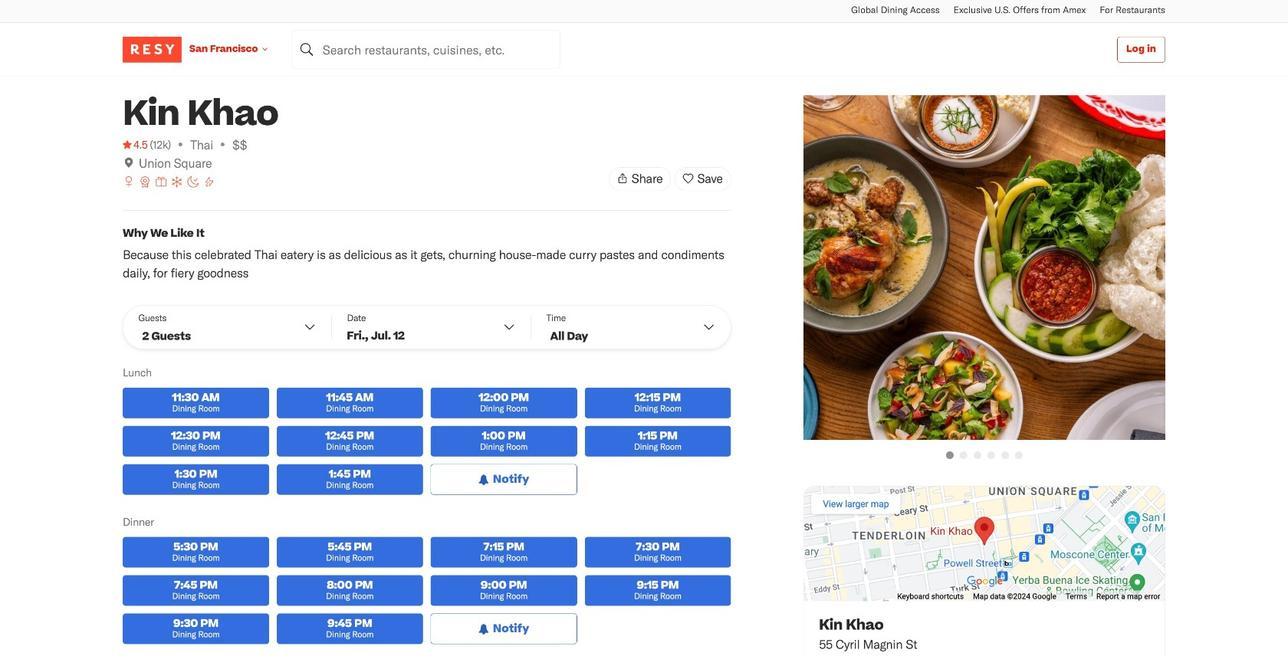 Task type: describe. For each thing, give the bounding box(es) containing it.
Search restaurants, cuisines, etc. text field
[[292, 30, 560, 69]]

4.5 out of 5 stars image
[[123, 137, 148, 152]]



Task type: locate. For each thing, give the bounding box(es) containing it.
None field
[[292, 30, 560, 69]]



Task type: vqa. For each thing, say whether or not it's contained in the screenshot.
the 4.7 out of 5 stars "icon"
no



